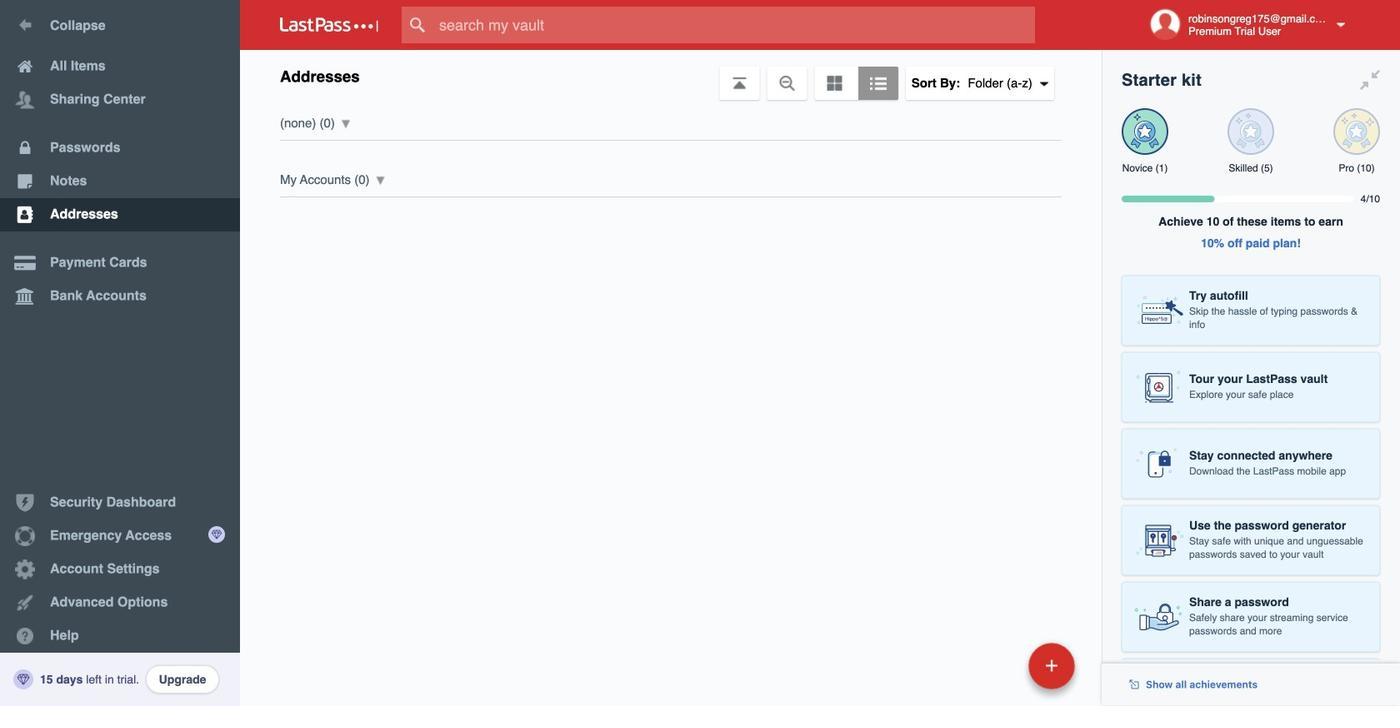 Task type: vqa. For each thing, say whether or not it's contained in the screenshot.
search my vault 'text box'
yes



Task type: locate. For each thing, give the bounding box(es) containing it.
main navigation navigation
[[0, 0, 240, 707]]

vault options navigation
[[240, 50, 1102, 100]]



Task type: describe. For each thing, give the bounding box(es) containing it.
new item navigation
[[914, 639, 1085, 707]]

search my vault text field
[[402, 7, 1068, 43]]

Search search field
[[402, 7, 1068, 43]]

new item element
[[914, 643, 1081, 690]]

lastpass image
[[280, 18, 378, 33]]



